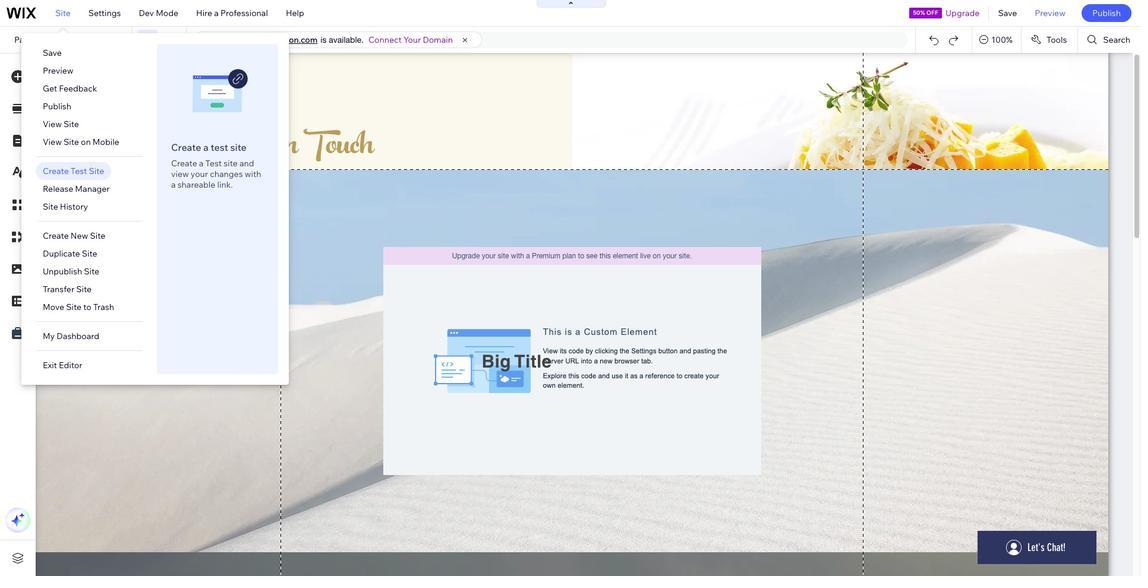 Task type: locate. For each thing, give the bounding box(es) containing it.
0 vertical spatial publish
[[1093, 8, 1121, 18]]

create for test
[[43, 166, 69, 177]]

link.
[[217, 180, 233, 190]]

move site to trash
[[43, 302, 114, 313]]

your
[[191, 169, 208, 180]]

1 horizontal spatial publish
[[1093, 8, 1121, 18]]

my
[[43, 331, 55, 342]]

site down duplicate site
[[84, 266, 99, 277]]

site
[[230, 141, 247, 153], [224, 158, 238, 169]]

0 vertical spatial save
[[998, 8, 1017, 18]]

site left and
[[224, 158, 238, 169]]

publish up view site
[[43, 101, 71, 112]]

save up 100%
[[998, 8, 1017, 18]]

0 horizontal spatial publish
[[43, 101, 71, 112]]

create up "view"
[[171, 141, 201, 153]]

site up manager
[[89, 166, 104, 177]]

1 horizontal spatial save
[[998, 8, 1017, 18]]

test
[[205, 158, 222, 169], [71, 166, 87, 177]]

0 horizontal spatial test
[[71, 166, 87, 177]]

view down view site
[[43, 137, 62, 147]]

unpublish
[[43, 266, 82, 277]]

hire
[[196, 8, 212, 18]]

create up 'duplicate'
[[43, 231, 69, 241]]

test up release manager
[[71, 166, 87, 177]]

tools
[[1047, 34, 1067, 45]]

100% button
[[973, 27, 1021, 53]]

site up view site on mobile
[[64, 119, 79, 130]]

preview up 'get'
[[43, 65, 73, 76]]

view site
[[43, 119, 79, 130]]

a
[[214, 8, 219, 18], [203, 141, 209, 153], [199, 158, 204, 169], [171, 180, 176, 190]]

duplicate site
[[43, 249, 97, 259]]

1 view from the top
[[43, 119, 62, 130]]

site up home
[[55, 8, 71, 18]]

history
[[60, 202, 88, 212]]

create test site
[[43, 166, 104, 177]]

your
[[404, 34, 421, 45]]

duplicate
[[43, 249, 80, 259]]

dev mode
[[139, 8, 178, 18]]

a right hire
[[214, 8, 219, 18]]

0 vertical spatial site
[[230, 141, 247, 153]]

publish
[[1093, 8, 1121, 18], [43, 101, 71, 112]]

1 vertical spatial view
[[43, 137, 62, 147]]

and
[[240, 158, 254, 169]]

professional
[[221, 8, 268, 18]]

release
[[43, 184, 73, 194]]

trash
[[93, 302, 114, 313]]

view site on mobile
[[43, 137, 119, 147]]

save inside button
[[998, 8, 1017, 18]]

view for view site on mobile
[[43, 137, 62, 147]]

is available. connect your domain
[[321, 34, 453, 45]]

a left the shareable
[[171, 180, 176, 190]]

dashboard
[[57, 331, 99, 342]]

create a test site create a test site and view your changes with a shareable link.
[[171, 141, 261, 190]]

feedback
[[59, 83, 97, 94]]

create new site
[[43, 231, 105, 241]]

2 view from the top
[[43, 137, 62, 147]]

preview
[[1035, 8, 1066, 18], [43, 65, 73, 76]]

0 vertical spatial view
[[43, 119, 62, 130]]

dev
[[139, 8, 154, 18]]

create up release
[[43, 166, 69, 177]]

release manager
[[43, 184, 110, 194]]

create
[[171, 141, 201, 153], [171, 158, 197, 169], [43, 166, 69, 177], [43, 231, 69, 241]]

home
[[45, 34, 69, 45]]

view up view site on mobile
[[43, 119, 62, 130]]

save down home
[[43, 48, 62, 58]]

hire a professional
[[196, 8, 268, 18]]

publish button
[[1082, 4, 1132, 22]]

site
[[55, 8, 71, 18], [64, 119, 79, 130], [64, 137, 79, 147], [89, 166, 104, 177], [43, 202, 58, 212], [90, 231, 105, 241], [82, 249, 97, 259], [84, 266, 99, 277], [76, 284, 92, 295], [66, 302, 81, 313]]

test down test
[[205, 158, 222, 169]]

help
[[286, 8, 304, 18]]

1 horizontal spatial test
[[205, 158, 222, 169]]

0 horizontal spatial preview
[[43, 65, 73, 76]]

preview up tools button
[[1035, 8, 1066, 18]]

connect
[[369, 34, 402, 45]]

betweenimagination.com
[[218, 34, 318, 45]]

0 horizontal spatial save
[[43, 48, 62, 58]]

save
[[998, 8, 1017, 18], [43, 48, 62, 58]]

0 vertical spatial preview
[[1035, 8, 1066, 18]]

site up and
[[230, 141, 247, 153]]

publish up search button
[[1093, 8, 1121, 18]]

with
[[245, 169, 261, 180]]

site up the to
[[76, 284, 92, 295]]

shareable
[[178, 180, 215, 190]]

exit editor
[[43, 360, 82, 371]]

create up the shareable
[[171, 158, 197, 169]]

get feedback
[[43, 83, 97, 94]]

available.
[[329, 35, 364, 45]]

save button
[[990, 0, 1026, 26]]

view
[[43, 119, 62, 130], [43, 137, 62, 147]]

mobile
[[93, 137, 119, 147]]

site down new at the left of the page
[[82, 249, 97, 259]]

1 horizontal spatial preview
[[1035, 8, 1066, 18]]

publish inside button
[[1093, 8, 1121, 18]]



Task type: describe. For each thing, give the bounding box(es) containing it.
view for view site
[[43, 119, 62, 130]]

create for a
[[171, 141, 201, 153]]

a up the shareable
[[199, 158, 204, 169]]

site left the to
[[66, 302, 81, 313]]

50%
[[913, 9, 925, 17]]

1 vertical spatial site
[[224, 158, 238, 169]]

move
[[43, 302, 64, 313]]

transfer
[[43, 284, 74, 295]]

tools button
[[1022, 27, 1078, 53]]

site left on
[[64, 137, 79, 147]]

upgrade
[[946, 8, 980, 18]]

is
[[321, 35, 327, 45]]

preview button
[[1026, 0, 1075, 26]]

on
[[81, 137, 91, 147]]

manager
[[75, 184, 110, 194]]

to
[[83, 302, 91, 313]]

search button
[[1079, 27, 1141, 53]]

domain
[[423, 34, 453, 45]]

mode
[[156, 8, 178, 18]]

new
[[71, 231, 88, 241]]

changes
[[210, 169, 243, 180]]

1 vertical spatial publish
[[43, 101, 71, 112]]

search
[[1104, 34, 1131, 45]]

a left test
[[203, 141, 209, 153]]

unpublish site
[[43, 266, 99, 277]]

50% off
[[913, 9, 939, 17]]

settings
[[88, 8, 121, 18]]

test inside the create a test site create a test site and view your changes with a shareable link.
[[205, 158, 222, 169]]

transfer site
[[43, 284, 92, 295]]

site right new at the left of the page
[[90, 231, 105, 241]]

site history
[[43, 202, 88, 212]]

create for new
[[43, 231, 69, 241]]

off
[[927, 9, 939, 17]]

editor
[[59, 360, 82, 371]]

view
[[171, 169, 189, 180]]

site down release
[[43, 202, 58, 212]]

test
[[211, 141, 228, 153]]

1 vertical spatial save
[[43, 48, 62, 58]]

100%
[[992, 34, 1013, 45]]

get
[[43, 83, 57, 94]]

exit
[[43, 360, 57, 371]]

preview inside button
[[1035, 8, 1066, 18]]

my dashboard
[[43, 331, 99, 342]]

1 vertical spatial preview
[[43, 65, 73, 76]]



Task type: vqa. For each thing, say whether or not it's contained in the screenshot.
50% button at top right
no



